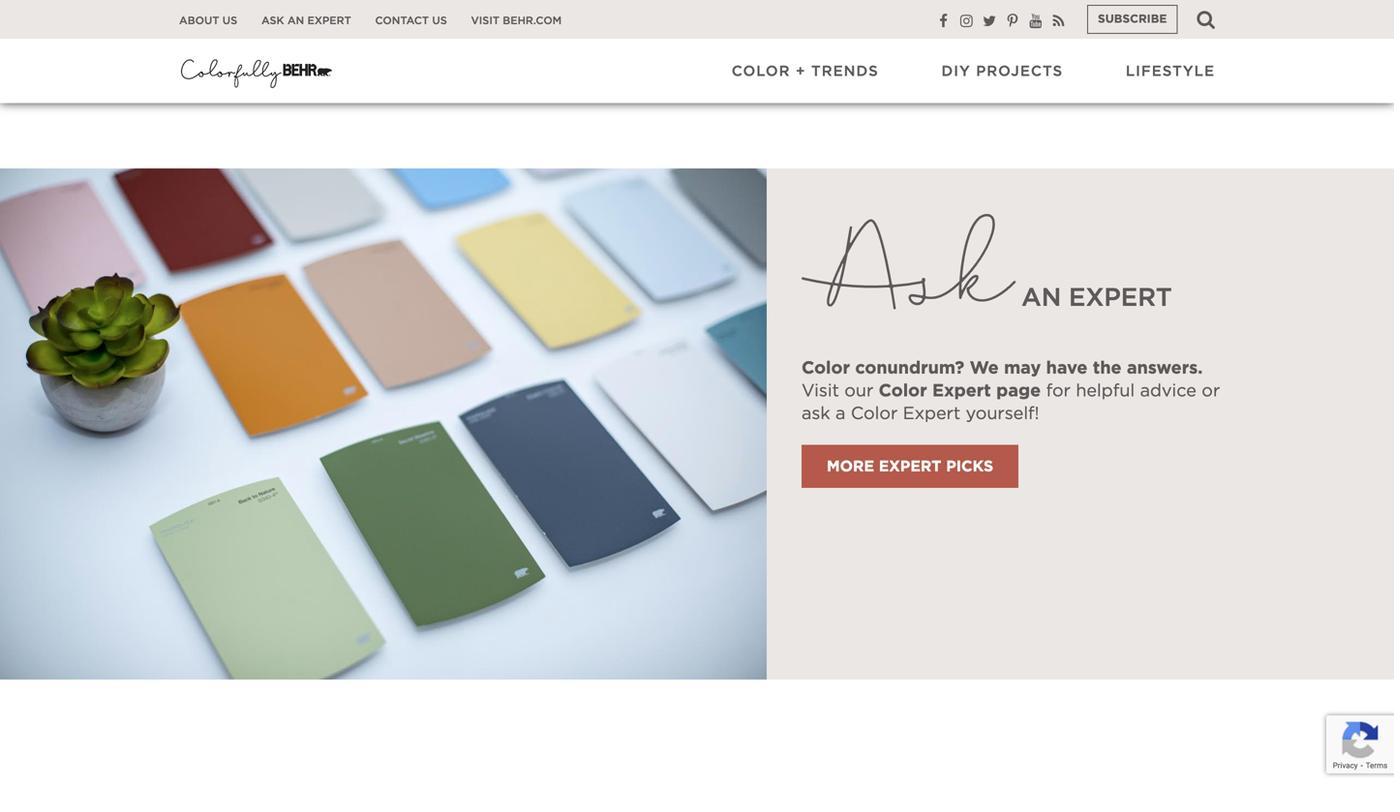 Task type: describe. For each thing, give the bounding box(es) containing it.
trends
[[812, 64, 879, 79]]

expert inside for helpful advice or ask a color expert yourself!
[[903, 405, 961, 423]]

color conundrum? we may have the answers.
[[802, 360, 1203, 377]]

search image
[[1198, 10, 1216, 29]]

lifestyle link
[[1126, 62, 1216, 81]]

about us
[[179, 15, 237, 26]]

color + trends
[[732, 64, 879, 79]]

ask for ask an expert
[[261, 15, 284, 26]]

diy projects link
[[942, 62, 1064, 81]]

helpful
[[1076, 383, 1135, 400]]

lifestyle
[[1126, 64, 1216, 79]]

our
[[845, 383, 874, 400]]

more expert picks
[[827, 460, 994, 475]]

contact us
[[375, 15, 447, 26]]

colorfully behr image
[[179, 53, 334, 92]]

expert inside the ask an expert
[[1069, 286, 1173, 311]]

the
[[1093, 360, 1122, 377]]

subscribe link
[[1088, 5, 1178, 34]]

conundrum?
[[856, 360, 965, 377]]

ask an expert link
[[261, 14, 351, 28]]

subscribe
[[1098, 14, 1168, 25]]

yourself!
[[966, 405, 1040, 423]]

diy
[[942, 64, 971, 79]]

contact us link
[[375, 14, 447, 28]]

color + trends link
[[732, 62, 879, 81]]

color inside for helpful advice or ask a color expert yourself!
[[851, 405, 898, 423]]

answers.
[[1127, 360, 1203, 377]]

behr.com
[[503, 15, 562, 26]]

visit for visit our color expert page
[[802, 383, 840, 400]]

ask
[[802, 405, 831, 423]]

diy projects
[[942, 64, 1064, 79]]



Task type: vqa. For each thing, say whether or not it's contained in the screenshot.
Color
yes



Task type: locate. For each thing, give the bounding box(es) containing it.
ask for ask an expert
[[802, 188, 1015, 357]]

visit
[[471, 15, 500, 26], [802, 383, 840, 400]]

page
[[997, 383, 1041, 400]]

visit up ask
[[802, 383, 840, 400]]

visit behr.com link
[[471, 14, 562, 28]]

more expert picks link
[[802, 445, 1019, 488]]

us right about in the top of the page
[[223, 15, 237, 26]]

0 vertical spatial visit
[[471, 15, 500, 26]]

2 us from the left
[[432, 15, 447, 26]]

an
[[1022, 286, 1062, 311]]

1 horizontal spatial expert
[[1069, 286, 1173, 311]]

visit for visit behr.com
[[471, 15, 500, 26]]

expert right the an
[[308, 15, 351, 26]]

for
[[1047, 383, 1071, 400]]

color down conundrum?
[[879, 383, 928, 400]]

contact
[[375, 15, 429, 26]]

visit left behr.com
[[471, 15, 500, 26]]

expert
[[1069, 286, 1173, 311], [879, 460, 942, 475]]

us for about us
[[223, 15, 237, 26]]

about us link
[[179, 14, 237, 28]]

0 vertical spatial expert
[[1069, 286, 1173, 311]]

0 horizontal spatial us
[[223, 15, 237, 26]]

more
[[827, 460, 875, 475]]

color up the our
[[802, 360, 850, 377]]

color left +
[[732, 64, 791, 79]]

expert up the
[[1069, 286, 1173, 311]]

have
[[1047, 360, 1088, 377]]

ask an expert
[[261, 15, 351, 26]]

+
[[796, 64, 806, 79]]

ask up conundrum?
[[802, 188, 1015, 357]]

expert down we
[[933, 383, 992, 400]]

0 vertical spatial expert
[[308, 15, 351, 26]]

1 vertical spatial expert
[[879, 460, 942, 475]]

1 vertical spatial visit
[[802, 383, 840, 400]]

advice
[[1141, 383, 1197, 400]]

ask
[[261, 15, 284, 26], [802, 188, 1015, 357]]

we
[[970, 360, 999, 377]]

0 vertical spatial ask
[[261, 15, 284, 26]]

a
[[836, 405, 846, 423]]

ask left the an
[[261, 15, 284, 26]]

us for contact us
[[432, 15, 447, 26]]

1 horizontal spatial visit
[[802, 383, 840, 400]]

expert down visit our color expert page
[[903, 405, 961, 423]]

about
[[179, 15, 219, 26]]

2 vertical spatial expert
[[903, 405, 961, 423]]

projects
[[977, 64, 1064, 79]]

visit behr.com
[[471, 15, 562, 26]]

visit our color expert page
[[802, 383, 1041, 400]]

expert
[[308, 15, 351, 26], [933, 383, 992, 400], [903, 405, 961, 423]]

1 vertical spatial ask
[[802, 188, 1015, 357]]

us
[[223, 15, 237, 26], [432, 15, 447, 26]]

0 horizontal spatial expert
[[879, 460, 942, 475]]

0 horizontal spatial visit
[[471, 15, 500, 26]]

may
[[1005, 360, 1042, 377]]

1 horizontal spatial us
[[432, 15, 447, 26]]

an
[[288, 15, 304, 26]]

or
[[1202, 383, 1221, 400]]

0 horizontal spatial ask
[[261, 15, 284, 26]]

color down the our
[[851, 405, 898, 423]]

1 us from the left
[[223, 15, 237, 26]]

for helpful advice or ask a color expert yourself!
[[802, 383, 1221, 423]]

1 horizontal spatial ask
[[802, 188, 1015, 357]]

1 vertical spatial expert
[[933, 383, 992, 400]]

expert left "picks"
[[879, 460, 942, 475]]

color
[[732, 64, 791, 79], [802, 360, 850, 377], [879, 383, 928, 400], [851, 405, 898, 423]]

us right the contact
[[432, 15, 447, 26]]

ask an expert
[[802, 188, 1173, 357]]

picks
[[947, 460, 994, 475]]



